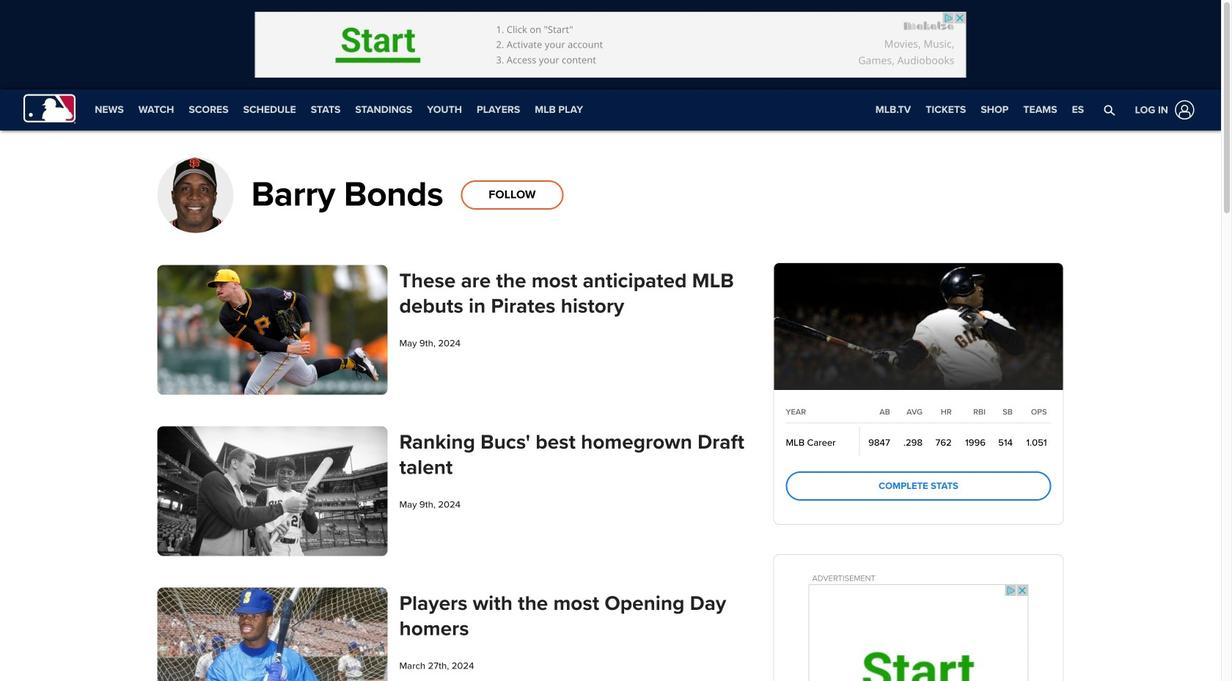 Task type: locate. For each thing, give the bounding box(es) containing it.
top navigation element
[[0, 89, 1221, 131]]

barry bonds image
[[157, 157, 234, 233]]

tertiary navigation element
[[868, 89, 1091, 131]]

these are the most anticipated mlb debuts in pirates history image
[[157, 265, 388, 395]]

0 vertical spatial advertisement element
[[255, 12, 966, 78]]

secondary navigation element
[[87, 89, 590, 131]]

advertisement element
[[255, 12, 966, 78], [809, 584, 1029, 681]]

ranking bucs' best homegrown draft talent image
[[157, 427, 388, 556]]

players with the most opening day homers image
[[157, 588, 388, 681]]



Task type: vqa. For each thing, say whether or not it's contained in the screenshot.
D backs icon
no



Task type: describe. For each thing, give the bounding box(es) containing it.
1 vertical spatial advertisement element
[[809, 584, 1029, 681]]



